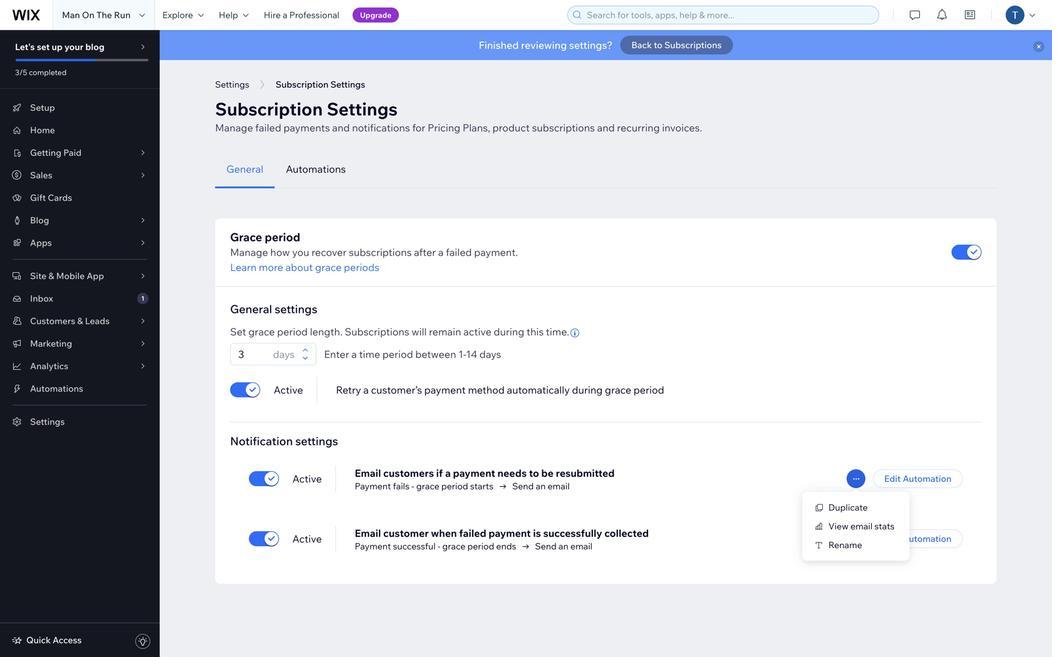 Task type: vqa. For each thing, say whether or not it's contained in the screenshot.
Unsaved view field
no



Task type: locate. For each thing, give the bounding box(es) containing it.
hire a professional
[[264, 9, 339, 20]]

email left customers
[[355, 467, 381, 480]]

0 vertical spatial subscriptions
[[532, 121, 595, 134]]

3/5
[[15, 68, 27, 77]]

email for collected
[[570, 541, 592, 552]]

rename
[[828, 540, 862, 551]]

plans,
[[463, 121, 490, 134]]

leads
[[85, 316, 110, 327]]

email for email customers if a payment needs to be resubmitted
[[355, 467, 381, 480]]

1 payment from the top
[[355, 481, 391, 492]]

time.
[[546, 326, 569, 338]]

1 horizontal spatial days
[[479, 348, 501, 361]]

subscriptions up learn more about grace periods link
[[349, 246, 412, 259]]

send an email
[[512, 481, 570, 492], [535, 541, 592, 552]]

edit automation for email customers if a payment needs to be resubmitted
[[884, 473, 952, 484]]

1-
[[458, 348, 466, 361]]

automations down payments
[[286, 163, 346, 175]]

send an email for successfully
[[535, 541, 592, 552]]

payment fails - grace period starts
[[355, 481, 493, 492]]

1 vertical spatial email
[[355, 527, 381, 540]]

is
[[533, 527, 541, 540]]

1 horizontal spatial during
[[572, 384, 603, 396]]

0 vertical spatial subscriptions
[[664, 39, 722, 50]]

send for is
[[535, 541, 557, 552]]

0 vertical spatial manage
[[215, 121, 253, 134]]

manage inside subscription settings manage failed payments and notifications for pricing plans, product subscriptions and recurring invoices.
[[215, 121, 253, 134]]

0 horizontal spatial -
[[411, 481, 414, 492]]

1 vertical spatial to
[[529, 467, 539, 480]]

cards
[[48, 192, 72, 203]]

recurring
[[617, 121, 660, 134]]

and
[[332, 121, 350, 134], [597, 121, 615, 134]]

1 automation from the top
[[903, 473, 952, 484]]

1 vertical spatial general
[[230, 302, 272, 316]]

1 vertical spatial settings
[[295, 434, 338, 448]]

2 horizontal spatial email
[[850, 521, 873, 532]]

2 vertical spatial active
[[292, 533, 322, 545]]

a for customer's
[[363, 384, 369, 396]]

an down the successfully
[[558, 541, 568, 552]]

days down general settings
[[273, 348, 295, 361]]

0 horizontal spatial email
[[548, 481, 570, 492]]

failed left payments
[[255, 121, 281, 134]]

tab list containing general
[[215, 150, 997, 188]]

a inside grace period manage how you recover subscriptions after a failed payment. learn more about grace periods
[[438, 246, 444, 259]]

you
[[292, 246, 309, 259]]

1 horizontal spatial an
[[558, 541, 568, 552]]

grace period manage how you recover subscriptions after a failed payment. learn more about grace periods
[[230, 230, 518, 274]]

automations link
[[0, 378, 160, 400]]

0 vertical spatial subscription
[[276, 79, 328, 90]]

subscription
[[276, 79, 328, 90], [215, 98, 323, 120]]

- for customer
[[438, 541, 440, 552]]

payment
[[355, 481, 391, 492], [355, 541, 391, 552]]

0 horizontal spatial during
[[494, 326, 524, 338]]

manage
[[215, 121, 253, 134], [230, 246, 268, 259]]

help button
[[211, 0, 256, 30]]

0 vertical spatial general
[[226, 163, 263, 175]]

days right 14
[[479, 348, 501, 361]]

payment down customer
[[355, 541, 391, 552]]

None text field
[[235, 344, 269, 365]]

0 vertical spatial automation
[[903, 473, 952, 484]]

to right back
[[654, 39, 662, 50]]

1 vertical spatial automation
[[903, 534, 952, 544]]

payment up ends
[[489, 527, 531, 540]]

1 vertical spatial subscriptions
[[345, 326, 409, 338]]

tab list
[[215, 150, 997, 188]]

more
[[259, 261, 283, 274]]

manage down grace
[[230, 246, 268, 259]]

period
[[265, 230, 300, 244], [277, 326, 308, 338], [382, 348, 413, 361], [634, 384, 664, 396], [441, 481, 468, 492], [467, 541, 494, 552]]

0 vertical spatial send an email
[[512, 481, 570, 492]]

1 vertical spatial payment
[[453, 467, 495, 480]]

1 vertical spatial edit
[[884, 534, 901, 544]]

2 vertical spatial payment
[[489, 527, 531, 540]]

2 payment from the top
[[355, 541, 391, 552]]

settings right notification
[[295, 434, 338, 448]]

0 vertical spatial email
[[355, 467, 381, 480]]

a left the time
[[351, 348, 357, 361]]

1 vertical spatial failed
[[446, 246, 472, 259]]

1 vertical spatial email
[[850, 521, 873, 532]]

2 days from the left
[[479, 348, 501, 361]]

completed
[[29, 68, 67, 77]]

active for email customers if a payment needs to be resubmitted
[[292, 473, 322, 485]]

0 horizontal spatial an
[[536, 481, 546, 492]]

settings inside subscription settings manage failed payments and notifications for pricing plans, product subscriptions and recurring invoices.
[[327, 98, 398, 120]]

app
[[87, 271, 104, 281]]

1 horizontal spatial send
[[535, 541, 557, 552]]

2 and from the left
[[597, 121, 615, 134]]

sidebar element
[[0, 30, 160, 658]]

settings button
[[209, 75, 256, 94]]

0 vertical spatial during
[[494, 326, 524, 338]]

send an email down be
[[512, 481, 570, 492]]

settings for general settings
[[275, 302, 317, 316]]

send down is
[[535, 541, 557, 552]]

email for be
[[548, 481, 570, 492]]

subscriptions inside subscription settings manage failed payments and notifications for pricing plans, product subscriptions and recurring invoices.
[[532, 121, 595, 134]]

- right fails
[[411, 481, 414, 492]]

automations button
[[275, 150, 357, 188]]

edit automation button
[[873, 470, 963, 488], [873, 530, 963, 549]]

0 vertical spatial email
[[548, 481, 570, 492]]

0 vertical spatial -
[[411, 481, 414, 492]]

1 horizontal spatial &
[[77, 316, 83, 327]]

payment
[[424, 384, 466, 396], [453, 467, 495, 480], [489, 527, 531, 540]]

enter a time period between 1-14 days
[[324, 348, 501, 361]]

payment for a
[[453, 467, 495, 480]]

14
[[466, 348, 477, 361]]

2 email from the top
[[355, 527, 381, 540]]

manage inside grace period manage how you recover subscriptions after a failed payment. learn more about grace periods
[[230, 246, 268, 259]]

failed inside subscription settings manage failed payments and notifications for pricing plans, product subscriptions and recurring invoices.
[[255, 121, 281, 134]]

a for professional
[[283, 9, 287, 20]]

1 horizontal spatial email
[[570, 541, 592, 552]]

1 vertical spatial during
[[572, 384, 603, 396]]

email left customer
[[355, 527, 381, 540]]

1 horizontal spatial and
[[597, 121, 615, 134]]

1 horizontal spatial automations
[[286, 163, 346, 175]]

1 vertical spatial -
[[438, 541, 440, 552]]

customers
[[30, 316, 75, 327]]

0 vertical spatial automations
[[286, 163, 346, 175]]

subscriptions right product
[[532, 121, 595, 134]]

email down duplicate button
[[850, 521, 873, 532]]

1 vertical spatial send
[[535, 541, 557, 552]]

edit automation button for email customers if a payment needs to be resubmitted
[[873, 470, 963, 488]]

& right site
[[48, 271, 54, 281]]

apps button
[[0, 232, 160, 254]]

2 vertical spatial email
[[570, 541, 592, 552]]

failed right after
[[446, 246, 472, 259]]

an for successfully
[[558, 541, 568, 552]]

0 vertical spatial edit
[[884, 473, 901, 484]]

reviewing
[[521, 39, 567, 51]]

manage for grace
[[230, 246, 268, 259]]

during right automatically
[[572, 384, 603, 396]]

2 vertical spatial failed
[[459, 527, 486, 540]]

a right after
[[438, 246, 444, 259]]

1 vertical spatial subscriptions
[[349, 246, 412, 259]]

grace
[[315, 261, 342, 274], [248, 326, 275, 338], [605, 384, 631, 396], [416, 481, 439, 492], [442, 541, 465, 552]]

edit automation
[[884, 473, 952, 484], [884, 534, 952, 544]]

automations
[[286, 163, 346, 175], [30, 383, 83, 394]]

payment down between
[[424, 384, 466, 396]]

gift
[[30, 192, 46, 203]]

a right hire
[[283, 9, 287, 20]]

1 horizontal spatial -
[[438, 541, 440, 552]]

failed right when
[[459, 527, 486, 540]]

1 edit automation button from the top
[[873, 470, 963, 488]]

set
[[230, 326, 246, 338]]

1 email from the top
[[355, 467, 381, 480]]

edit up duplicate button
[[884, 473, 901, 484]]

1 horizontal spatial subscriptions
[[532, 121, 595, 134]]

0 vertical spatial payment
[[355, 481, 391, 492]]

0 vertical spatial edit automation button
[[873, 470, 963, 488]]

1 vertical spatial automations
[[30, 383, 83, 394]]

automation for email customers if a payment needs to be resubmitted
[[903, 473, 952, 484]]

2 automation from the top
[[903, 534, 952, 544]]

sales button
[[0, 164, 160, 187]]

between
[[415, 348, 456, 361]]

subscriptions up the time
[[345, 326, 409, 338]]

send an email down the successfully
[[535, 541, 592, 552]]

payment up starts
[[453, 467, 495, 480]]

finished
[[479, 39, 519, 51]]

1 vertical spatial subscription
[[215, 98, 323, 120]]

and left 'recurring'
[[597, 121, 615, 134]]

general inside button
[[226, 163, 263, 175]]

1 vertical spatial edit automation button
[[873, 530, 963, 549]]

email customers if a payment needs to be resubmitted
[[355, 467, 615, 480]]

0 horizontal spatial and
[[332, 121, 350, 134]]

1 vertical spatial send an email
[[535, 541, 592, 552]]

2 edit automation button from the top
[[873, 530, 963, 549]]

getting
[[30, 147, 61, 158]]

an down be
[[536, 481, 546, 492]]

email down the successfully
[[570, 541, 592, 552]]

subscriptions inside back to subscriptions button
[[664, 39, 722, 50]]

ends
[[496, 541, 516, 552]]

an
[[536, 481, 546, 492], [558, 541, 568, 552]]

0 horizontal spatial send
[[512, 481, 534, 492]]

1 horizontal spatial subscriptions
[[664, 39, 722, 50]]

failed inside grace period manage how you recover subscriptions after a failed payment. learn more about grace periods
[[446, 246, 472, 259]]

0 horizontal spatial automations
[[30, 383, 83, 394]]

1 edit automation from the top
[[884, 473, 952, 484]]

help
[[219, 9, 238, 20]]

email
[[355, 467, 381, 480], [355, 527, 381, 540]]

0 horizontal spatial days
[[273, 348, 295, 361]]

subscription inside subscription settings manage failed payments and notifications for pricing plans, product subscriptions and recurring invoices.
[[215, 98, 323, 120]]

0 vertical spatial an
[[536, 481, 546, 492]]

1 horizontal spatial to
[[654, 39, 662, 50]]

resubmitted
[[556, 467, 615, 480]]

automations down "analytics"
[[30, 383, 83, 394]]

2 edit automation from the top
[[884, 534, 952, 544]]

2 edit from the top
[[884, 534, 901, 544]]

0 vertical spatial to
[[654, 39, 662, 50]]

general
[[226, 163, 263, 175], [230, 302, 272, 316]]

settings
[[275, 302, 317, 316], [295, 434, 338, 448]]

apps
[[30, 237, 52, 248]]

settings
[[215, 79, 249, 90], [330, 79, 365, 90], [327, 98, 398, 120], [30, 416, 65, 427]]

inbox
[[30, 293, 53, 304]]

send down needs
[[512, 481, 534, 492]]

stats
[[874, 521, 895, 532]]

0 vertical spatial payment
[[424, 384, 466, 396]]

settings up length.
[[275, 302, 317, 316]]

0 vertical spatial failed
[[255, 121, 281, 134]]

edit
[[884, 473, 901, 484], [884, 534, 901, 544]]

- down when
[[438, 541, 440, 552]]

customer
[[383, 527, 429, 540]]

email down be
[[548, 481, 570, 492]]

access
[[53, 635, 82, 646]]

an for to
[[536, 481, 546, 492]]

run
[[114, 9, 130, 20]]

manage up 'general' button
[[215, 121, 253, 134]]

time
[[359, 348, 380, 361]]

subscriptions down search for tools, apps, help & more... field
[[664, 39, 722, 50]]

payment left fails
[[355, 481, 391, 492]]

1 vertical spatial manage
[[230, 246, 268, 259]]

period inside grace period manage how you recover subscriptions after a failed payment. learn more about grace periods
[[265, 230, 300, 244]]

1 vertical spatial &
[[77, 316, 83, 327]]

your
[[64, 41, 83, 52]]

active
[[463, 326, 491, 338]]

to left be
[[529, 467, 539, 480]]

subscriptions inside grace period manage how you recover subscriptions after a failed payment. learn more about grace periods
[[349, 246, 412, 259]]

0 horizontal spatial &
[[48, 271, 54, 281]]

subscription for subscription settings manage failed payments and notifications for pricing plans, product subscriptions and recurring invoices.
[[215, 98, 323, 120]]

1 vertical spatial edit automation
[[884, 534, 952, 544]]

0 vertical spatial send
[[512, 481, 534, 492]]

& for site
[[48, 271, 54, 281]]

edit for email customers if a payment needs to be resubmitted
[[884, 473, 901, 484]]

during left this
[[494, 326, 524, 338]]

& left leads
[[77, 316, 83, 327]]

3/5 completed
[[15, 68, 67, 77]]

subscription inside subscription settings button
[[276, 79, 328, 90]]

1 vertical spatial payment
[[355, 541, 391, 552]]

menu
[[802, 498, 910, 555]]

edit automation down stats
[[884, 534, 952, 544]]

let's
[[15, 41, 35, 52]]

0 horizontal spatial subscriptions
[[349, 246, 412, 259]]

1 edit from the top
[[884, 473, 901, 484]]

and right payments
[[332, 121, 350, 134]]

edit automation up stats
[[884, 473, 952, 484]]

email customer when failed payment is successfully collected
[[355, 527, 649, 540]]

a right retry
[[363, 384, 369, 396]]

customers
[[383, 467, 434, 480]]

1 vertical spatial an
[[558, 541, 568, 552]]

Search for tools, apps, help & more... field
[[583, 6, 875, 24]]

payment successful - grace period ends
[[355, 541, 516, 552]]

0 vertical spatial &
[[48, 271, 54, 281]]

0 vertical spatial settings
[[275, 302, 317, 316]]

payment.
[[474, 246, 518, 259]]

&
[[48, 271, 54, 281], [77, 316, 83, 327]]

1 vertical spatial active
[[292, 473, 322, 485]]

finished reviewing settings? alert
[[160, 30, 1052, 60]]

subscription settings
[[276, 79, 365, 90]]

0 vertical spatial edit automation
[[884, 473, 952, 484]]

edit down stats
[[884, 534, 901, 544]]

marketing
[[30, 338, 72, 349]]



Task type: describe. For each thing, give the bounding box(es) containing it.
edit automation button for email customer when failed payment is successfully collected
[[873, 530, 963, 549]]

explore
[[162, 9, 193, 20]]

back
[[631, 39, 652, 50]]

analytics
[[30, 361, 68, 372]]

payment for failed
[[489, 527, 531, 540]]

invoices.
[[662, 121, 702, 134]]

a right if
[[445, 467, 451, 480]]

subscription for subscription settings
[[276, 79, 328, 90]]

paid
[[63, 147, 81, 158]]

1 and from the left
[[332, 121, 350, 134]]

general button
[[215, 150, 275, 188]]

automation for email customer when failed payment is successfully collected
[[903, 534, 952, 544]]

site & mobile app button
[[0, 265, 160, 287]]

1 days from the left
[[273, 348, 295, 361]]

send an email for to
[[512, 481, 570, 492]]

notification settings
[[230, 434, 338, 448]]

for
[[412, 121, 425, 134]]

send for needs
[[512, 481, 534, 492]]

home link
[[0, 119, 160, 142]]

man on the run
[[62, 9, 130, 20]]

man
[[62, 9, 80, 20]]

let's set up your blog
[[15, 41, 104, 52]]

how
[[270, 246, 290, 259]]

getting paid
[[30, 147, 81, 158]]

quick
[[26, 635, 51, 646]]

successful
[[393, 541, 436, 552]]

rename button
[[802, 536, 910, 555]]

edit automation for email customer when failed payment is successfully collected
[[884, 534, 952, 544]]

retry a customer's payment method automatically during grace period
[[336, 384, 664, 396]]

getting paid button
[[0, 142, 160, 164]]

sales
[[30, 170, 52, 181]]

1
[[141, 295, 144, 302]]

mobile
[[56, 271, 85, 281]]

to inside button
[[654, 39, 662, 50]]

& for customers
[[77, 316, 83, 327]]

set grace period length. subscriptions will remain active during this time.
[[230, 326, 569, 338]]

about
[[285, 261, 313, 274]]

finished reviewing settings?
[[479, 39, 613, 51]]

customers & leads button
[[0, 310, 160, 333]]

edit for email customer when failed payment is successfully collected
[[884, 534, 901, 544]]

collected
[[604, 527, 649, 540]]

learn
[[230, 261, 257, 274]]

a for time
[[351, 348, 357, 361]]

site
[[30, 271, 46, 281]]

will
[[412, 326, 427, 338]]

customer's
[[371, 384, 422, 396]]

upgrade button
[[353, 8, 399, 23]]

general for general
[[226, 163, 263, 175]]

general for general settings
[[230, 302, 272, 316]]

notifications
[[352, 121, 410, 134]]

starts
[[470, 481, 493, 492]]

remain
[[429, 326, 461, 338]]

length.
[[310, 326, 343, 338]]

payments
[[284, 121, 330, 134]]

blog
[[30, 215, 49, 226]]

settings inside sidebar element
[[30, 416, 65, 427]]

hire
[[264, 9, 281, 20]]

0 vertical spatial active
[[274, 384, 303, 396]]

recover
[[312, 246, 347, 259]]

menu containing duplicate
[[802, 498, 910, 555]]

when
[[431, 527, 457, 540]]

quick access button
[[11, 635, 82, 646]]

payment for customers
[[355, 481, 391, 492]]

failed for settings
[[255, 121, 281, 134]]

grace inside grace period manage how you recover subscriptions after a failed payment. learn more about grace periods
[[315, 261, 342, 274]]

payment for customer
[[355, 541, 391, 552]]

settings?
[[569, 39, 613, 51]]

be
[[541, 467, 554, 480]]

0 horizontal spatial to
[[529, 467, 539, 480]]

view email stats
[[828, 521, 895, 532]]

retry
[[336, 384, 361, 396]]

after
[[414, 246, 436, 259]]

pricing
[[428, 121, 460, 134]]

0 horizontal spatial subscriptions
[[345, 326, 409, 338]]

- for customers
[[411, 481, 414, 492]]

blog
[[85, 41, 104, 52]]

upgrade
[[360, 10, 392, 20]]

if
[[436, 467, 443, 480]]

manage for subscription
[[215, 121, 253, 134]]

up
[[52, 41, 63, 52]]

settings link
[[0, 411, 160, 433]]

grace
[[230, 230, 262, 244]]

email for email customer when failed payment is successfully collected
[[355, 527, 381, 540]]

setup
[[30, 102, 55, 113]]

automations inside button
[[286, 163, 346, 175]]

method
[[468, 384, 505, 396]]

quick access
[[26, 635, 82, 646]]

view
[[828, 521, 848, 532]]

notification
[[230, 434, 293, 448]]

on
[[82, 9, 94, 20]]

analytics button
[[0, 355, 160, 378]]

back to subscriptions button
[[620, 36, 733, 54]]

automations inside sidebar element
[[30, 383, 83, 394]]

professional
[[289, 9, 339, 20]]

settings for notification settings
[[295, 434, 338, 448]]

failed for customer
[[459, 527, 486, 540]]

hire a professional link
[[256, 0, 347, 30]]

setup link
[[0, 96, 160, 119]]

active for email customer when failed payment is successfully collected
[[292, 533, 322, 545]]

email inside button
[[850, 521, 873, 532]]

the
[[96, 9, 112, 20]]



